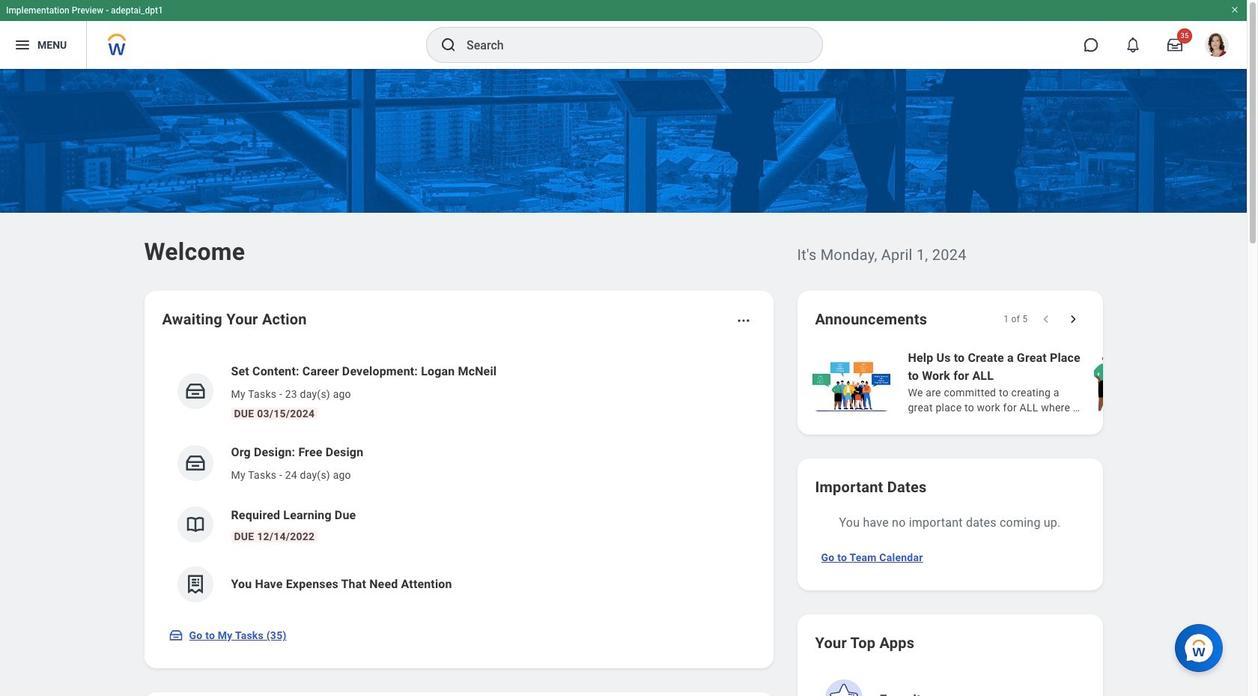 Task type: locate. For each thing, give the bounding box(es) containing it.
close environment banner image
[[1231, 5, 1240, 14]]

banner
[[0, 0, 1248, 69]]

inbox image
[[168, 628, 183, 643]]

0 vertical spatial inbox image
[[184, 380, 206, 402]]

chevron right small image
[[1066, 312, 1081, 327]]

inbox image
[[184, 380, 206, 402], [184, 452, 206, 474]]

main content
[[0, 69, 1259, 696]]

1 vertical spatial inbox image
[[184, 452, 206, 474]]

search image
[[440, 36, 458, 54]]

notifications large image
[[1126, 37, 1141, 52]]

profile logan mcneil image
[[1206, 33, 1230, 60]]

list
[[810, 348, 1259, 417], [162, 351, 756, 614]]

status
[[1004, 313, 1029, 325]]

dashboard expenses image
[[184, 573, 206, 596]]

inbox large image
[[1168, 37, 1183, 52]]



Task type: describe. For each thing, give the bounding box(es) containing it.
1 inbox image from the top
[[184, 380, 206, 402]]

0 horizontal spatial list
[[162, 351, 756, 614]]

1 horizontal spatial list
[[810, 348, 1259, 417]]

2 inbox image from the top
[[184, 452, 206, 474]]

chevron left small image
[[1039, 312, 1054, 327]]

Search Workday  search field
[[467, 28, 792, 61]]

book open image
[[184, 513, 206, 536]]

justify image
[[13, 36, 31, 54]]

related actions image
[[736, 313, 751, 328]]



Task type: vqa. For each thing, say whether or not it's contained in the screenshot.
chevron right small image
yes



